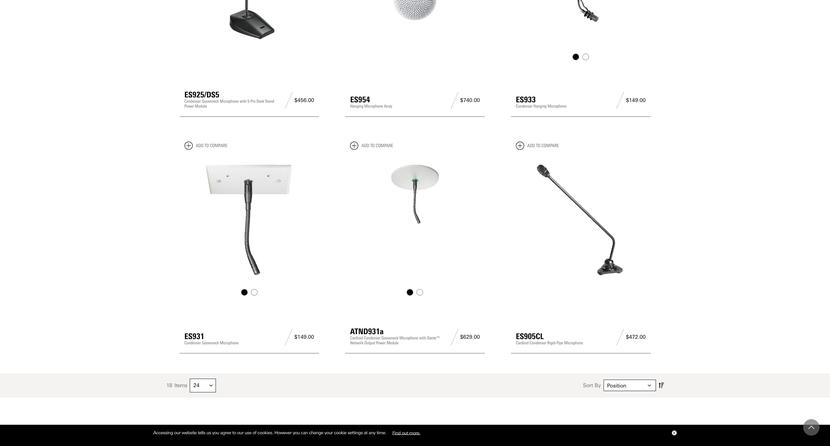 Task type: vqa. For each thing, say whether or not it's contained in the screenshot.
12
no



Task type: describe. For each thing, give the bounding box(es) containing it.
microphone inside es925/ds5 condenser gooseneck microphone with 5-pin desk stand power module
[[220, 99, 239, 104]]

18 items
[[166, 383, 187, 389]]

compare for es905cl
[[542, 143, 559, 148]]

2 our from the left
[[237, 431, 244, 436]]

microphone inside the atnd931a cardioid condenser gooseneck microphone with dante™ network output power module
[[400, 336, 418, 341]]

us
[[207, 431, 211, 436]]

by
[[595, 383, 601, 389]]

option group for es931
[[184, 288, 315, 298]]

cardioid for es905cl
[[516, 341, 529, 346]]

es925/ds5
[[184, 90, 219, 99]]

can
[[301, 431, 308, 436]]

add to compare for es931
[[196, 143, 228, 148]]

find
[[393, 431, 401, 436]]

gooseneck for es925/ds5
[[202, 99, 219, 104]]

microphone inside 'es954 hanging microphone array'
[[364, 104, 383, 109]]

condenser for es933
[[516, 104, 533, 109]]

$472.00
[[626, 334, 646, 341]]

cookie
[[334, 431, 347, 436]]

add to compare button for es905cl
[[516, 142, 559, 150]]

out
[[402, 431, 408, 436]]

pipe
[[557, 341, 564, 346]]

es925/ds5 condenser gooseneck microphone with 5-pin desk stand power module
[[184, 90, 274, 109]]

stand
[[265, 99, 274, 104]]

carrat down image
[[210, 384, 213, 388]]

arrow up image
[[809, 425, 815, 431]]

array
[[384, 104, 393, 109]]

2 you from the left
[[293, 431, 300, 436]]

desk
[[257, 99, 264, 104]]

es931 condenser gooseneck microphone
[[184, 332, 239, 346]]

to for es905cl
[[536, 143, 541, 148]]

condenser inside es905cl cardioid condenser rigid-pipe microphone
[[530, 341, 547, 346]]

$740.00
[[460, 97, 480, 103]]

microphone inside the es933 condenser hanging microphone
[[548, 104, 567, 109]]

1 our from the left
[[174, 431, 181, 436]]

es905cl
[[516, 332, 544, 341]]

with inside es925/ds5 condenser gooseneck microphone with 5-pin desk stand power module
[[240, 99, 247, 104]]

2 horizontal spatial option group
[[516, 52, 647, 62]]

hanging inside the es933 condenser hanging microphone
[[534, 104, 547, 109]]

find out more.
[[393, 431, 421, 436]]

carrat down image
[[648, 384, 651, 388]]

microphone inside es905cl cardioid condenser rigid-pipe microphone
[[565, 341, 583, 346]]

sort
[[583, 383, 593, 389]]

power for es925/ds5
[[184, 104, 194, 109]]

1 you from the left
[[212, 431, 219, 436]]

gooseneck inside the atnd931a cardioid condenser gooseneck microphone with dante™ network output power module
[[382, 336, 399, 341]]

cross image
[[673, 432, 676, 435]]

divider line image for es954
[[449, 92, 460, 109]]

es933 condenser hanging microphone
[[516, 95, 567, 109]]

es954
[[350, 95, 370, 104]]

pin
[[251, 99, 256, 104]]

sort by
[[583, 383, 601, 389]]

any
[[369, 431, 376, 436]]

es931
[[184, 332, 204, 341]]

settings
[[348, 431, 363, 436]]



Task type: locate. For each thing, give the bounding box(es) containing it.
module down 'es925/ds5'
[[195, 104, 207, 109]]

you
[[212, 431, 219, 436], [293, 431, 300, 436]]

of
[[253, 431, 257, 436]]

cardioid left rigid-
[[516, 341, 529, 346]]

1 horizontal spatial add to compare
[[362, 143, 393, 148]]

add to compare for es905cl
[[528, 143, 559, 148]]

1 horizontal spatial power
[[376, 341, 386, 346]]

es933
[[516, 95, 536, 104]]

more.
[[409, 431, 421, 436]]

atnd931a image
[[350, 155, 480, 285]]

with left dante™
[[419, 336, 426, 341]]

use
[[245, 431, 252, 436]]

0 horizontal spatial with
[[240, 99, 247, 104]]

0 vertical spatial module
[[195, 104, 207, 109]]

network
[[350, 341, 364, 346]]

$149.00 for es933
[[626, 97, 646, 103]]

1 add to compare from the left
[[196, 143, 228, 148]]

add for atnd931a
[[362, 143, 369, 148]]

you right us at the left of page
[[212, 431, 219, 436]]

cardioid inside the atnd931a cardioid condenser gooseneck microphone with dante™ network output power module
[[350, 336, 363, 341]]

divider line image for es933
[[615, 92, 626, 109]]

gooseneck for es931
[[202, 341, 219, 346]]

accessing
[[153, 431, 173, 436]]

compare for es931
[[210, 143, 228, 148]]

5-
[[248, 99, 251, 104]]

es954 image
[[350, 0, 480, 49]]

3 add from the left
[[528, 143, 535, 148]]

however
[[275, 431, 292, 436]]

1 vertical spatial power
[[376, 341, 386, 346]]

rigid-
[[548, 341, 557, 346]]

2 add to compare from the left
[[362, 143, 393, 148]]

condenser
[[184, 99, 201, 104], [516, 104, 533, 109], [364, 336, 381, 341], [184, 341, 201, 346], [530, 341, 547, 346]]

add
[[196, 143, 204, 148], [362, 143, 369, 148], [528, 143, 535, 148]]

module for es925/ds5
[[195, 104, 207, 109]]

compare for atnd931a
[[376, 143, 393, 148]]

0 vertical spatial with
[[240, 99, 247, 104]]

0 horizontal spatial hanging
[[350, 104, 364, 109]]

dante™
[[427, 336, 440, 341]]

es931 image
[[184, 155, 314, 285]]

set descending direction image
[[659, 382, 664, 390]]

compare
[[210, 143, 228, 148], [376, 143, 393, 148], [542, 143, 559, 148]]

$456.00
[[295, 97, 314, 103]]

es925/ds5 image
[[184, 0, 314, 49]]

condenser inside es931 condenser gooseneck microphone
[[184, 341, 201, 346]]

cardioid
[[350, 336, 363, 341], [516, 341, 529, 346]]

condenser for es925/ds5
[[184, 99, 201, 104]]

add to compare button for atnd931a
[[350, 142, 393, 150]]

with inside the atnd931a cardioid condenser gooseneck microphone with dante™ network output power module
[[419, 336, 426, 341]]

condenser for es931
[[184, 341, 201, 346]]

1 horizontal spatial add
[[362, 143, 369, 148]]

power down 'es925/ds5'
[[184, 104, 194, 109]]

divider line image
[[283, 92, 295, 109], [449, 92, 460, 109], [615, 92, 626, 109], [283, 329, 295, 346], [449, 329, 460, 346], [615, 329, 626, 346]]

3 compare from the left
[[542, 143, 559, 148]]

$149.00
[[626, 97, 646, 103], [295, 334, 314, 341]]

with left the 5-
[[240, 99, 247, 104]]

power
[[184, 104, 194, 109], [376, 341, 386, 346]]

option group for atnd931a
[[350, 288, 481, 298]]

1 vertical spatial module
[[387, 341, 399, 346]]

0 horizontal spatial power
[[184, 104, 194, 109]]

add to compare
[[196, 143, 228, 148], [362, 143, 393, 148], [528, 143, 559, 148]]

0 horizontal spatial option group
[[184, 288, 315, 298]]

our left "website"
[[174, 431, 181, 436]]

3 add to compare button from the left
[[516, 142, 559, 150]]

1 vertical spatial with
[[419, 336, 426, 341]]

es933 image
[[516, 0, 646, 49]]

gooseneck
[[202, 99, 219, 104], [382, 336, 399, 341], [202, 341, 219, 346]]

0 horizontal spatial our
[[174, 431, 181, 436]]

2 compare from the left
[[376, 143, 393, 148]]

0 horizontal spatial you
[[212, 431, 219, 436]]

condenser inside the atnd931a cardioid condenser gooseneck microphone with dante™ network output power module
[[364, 336, 381, 341]]

gooseneck inside es931 condenser gooseneck microphone
[[202, 341, 219, 346]]

1 horizontal spatial add to compare button
[[350, 142, 393, 150]]

2 horizontal spatial add
[[528, 143, 535, 148]]

divider line image for es925/ds5
[[283, 92, 295, 109]]

es905cl image
[[516, 155, 646, 285]]

option group
[[516, 52, 647, 62], [184, 288, 315, 298], [350, 288, 481, 298]]

es954 hanging microphone array
[[350, 95, 393, 109]]

2 hanging from the left
[[534, 104, 547, 109]]

18
[[166, 383, 172, 389]]

to for es931
[[205, 143, 209, 148]]

our
[[174, 431, 181, 436], [237, 431, 244, 436]]

divider line image for atnd931a
[[449, 329, 460, 346]]

power inside es925/ds5 condenser gooseneck microphone with 5-pin desk stand power module
[[184, 104, 194, 109]]

to for atnd931a
[[370, 143, 375, 148]]

cardioid for atnd931a
[[350, 336, 363, 341]]

change
[[309, 431, 323, 436]]

hanging inside 'es954 hanging microphone array'
[[350, 104, 364, 109]]

find out more. link
[[388, 428, 426, 438]]

1 horizontal spatial our
[[237, 431, 244, 436]]

add to compare for atnd931a
[[362, 143, 393, 148]]

2 horizontal spatial compare
[[542, 143, 559, 148]]

module right the output
[[387, 341, 399, 346]]

0 horizontal spatial cardioid
[[350, 336, 363, 341]]

0 horizontal spatial add to compare button
[[184, 142, 228, 150]]

gooseneck inside es925/ds5 condenser gooseneck microphone with 5-pin desk stand power module
[[202, 99, 219, 104]]

divider line image for es905cl
[[615, 329, 626, 346]]

microphone inside es931 condenser gooseneck microphone
[[220, 341, 239, 346]]

1 horizontal spatial you
[[293, 431, 300, 436]]

condenser inside es925/ds5 condenser gooseneck microphone with 5-pin desk stand power module
[[184, 99, 201, 104]]

agree
[[220, 431, 231, 436]]

time.
[[377, 431, 387, 436]]

divider line image for es931
[[283, 329, 295, 346]]

add for es931
[[196, 143, 204, 148]]

tells
[[198, 431, 206, 436]]

website
[[182, 431, 197, 436]]

add to compare button for es931
[[184, 142, 228, 150]]

at
[[364, 431, 368, 436]]

$149.00 for es931
[[295, 334, 314, 341]]

1 horizontal spatial cardioid
[[516, 341, 529, 346]]

module for atnd931a
[[387, 341, 399, 346]]

your
[[325, 431, 333, 436]]

add to compare button
[[184, 142, 228, 150], [350, 142, 393, 150], [516, 142, 559, 150]]

output
[[365, 341, 375, 346]]

module inside the atnd931a cardioid condenser gooseneck microphone with dante™ network output power module
[[387, 341, 399, 346]]

0 horizontal spatial compare
[[210, 143, 228, 148]]

hanging
[[350, 104, 364, 109], [534, 104, 547, 109]]

1 add to compare button from the left
[[184, 142, 228, 150]]

3 add to compare from the left
[[528, 143, 559, 148]]

power right the output
[[376, 341, 386, 346]]

atnd931a
[[350, 327, 384, 336]]

2 horizontal spatial add to compare button
[[516, 142, 559, 150]]

0 horizontal spatial add to compare
[[196, 143, 228, 148]]

1 horizontal spatial $149.00
[[626, 97, 646, 103]]

$629.00
[[460, 334, 480, 341]]

power inside the atnd931a cardioid condenser gooseneck microphone with dante™ network output power module
[[376, 341, 386, 346]]

cookies.
[[258, 431, 273, 436]]

microphone
[[220, 99, 239, 104], [364, 104, 383, 109], [548, 104, 567, 109], [400, 336, 418, 341], [220, 341, 239, 346], [565, 341, 583, 346]]

module
[[195, 104, 207, 109], [387, 341, 399, 346]]

1 horizontal spatial module
[[387, 341, 399, 346]]

module inside es925/ds5 condenser gooseneck microphone with 5-pin desk stand power module
[[195, 104, 207, 109]]

1 horizontal spatial with
[[419, 336, 426, 341]]

1 add from the left
[[196, 143, 204, 148]]

2 add from the left
[[362, 143, 369, 148]]

1 vertical spatial $149.00
[[295, 334, 314, 341]]

cardioid left the output
[[350, 336, 363, 341]]

1 compare from the left
[[210, 143, 228, 148]]

cardioid inside es905cl cardioid condenser rigid-pipe microphone
[[516, 341, 529, 346]]

you left "can"
[[293, 431, 300, 436]]

with
[[240, 99, 247, 104], [419, 336, 426, 341]]

items
[[175, 383, 187, 389]]

power for atnd931a
[[376, 341, 386, 346]]

accessing our website tells us you agree to our use of cookies. however you can change your cookie settings at any time.
[[153, 431, 388, 436]]

add for es905cl
[[528, 143, 535, 148]]

our left use
[[237, 431, 244, 436]]

0 vertical spatial $149.00
[[626, 97, 646, 103]]

2 horizontal spatial add to compare
[[528, 143, 559, 148]]

1 hanging from the left
[[350, 104, 364, 109]]

es905cl cardioid condenser rigid-pipe microphone
[[516, 332, 583, 346]]

atnd931a cardioid condenser gooseneck microphone with dante™ network output power module
[[350, 327, 440, 346]]

1 horizontal spatial compare
[[376, 143, 393, 148]]

0 horizontal spatial add
[[196, 143, 204, 148]]

1 horizontal spatial hanging
[[534, 104, 547, 109]]

0 horizontal spatial $149.00
[[295, 334, 314, 341]]

0 horizontal spatial module
[[195, 104, 207, 109]]

to
[[205, 143, 209, 148], [370, 143, 375, 148], [536, 143, 541, 148], [232, 431, 236, 436]]

0 vertical spatial power
[[184, 104, 194, 109]]

1 horizontal spatial option group
[[350, 288, 481, 298]]

condenser inside the es933 condenser hanging microphone
[[516, 104, 533, 109]]

2 add to compare button from the left
[[350, 142, 393, 150]]



